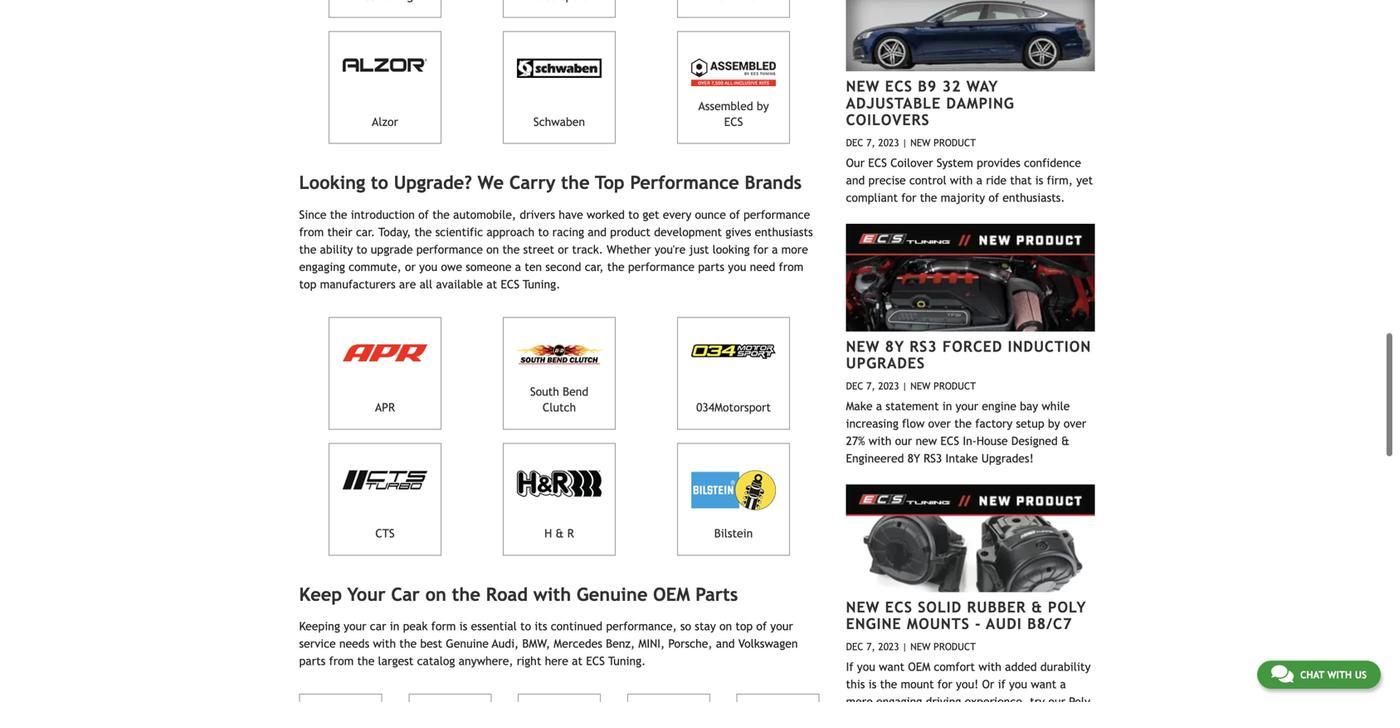 Task type: describe. For each thing, give the bounding box(es) containing it.
performance,
[[606, 620, 677, 634]]

parts
[[695, 585, 738, 606]]

h & r link
[[503, 443, 616, 556]]

2 over from the left
[[1064, 417, 1086, 430]]

ecs inside keeping your car in peak form is essential to its continued performance, so stay on top of your service needs with the best genuine audi, bmw, mercedes benz, mini, porsche, and volkswagen parts from the largest catalog anywhere, right here at ecs tuning.
[[586, 655, 605, 669]]

new inside "dec 7, 2023 | new product if you want oem comfort with added durability this is the mount for you! or if you want a more engaging driving experience, try our po"
[[910, 641, 931, 653]]

1 vertical spatial from
[[779, 260, 804, 274]]

ability
[[320, 243, 353, 256]]

engaging inside since the introduction of the automobile, drivers have worked to get every ounce of performance from their car. today, the scientific approach to racing and product development gives enthusiasts the ability to upgrade performance on the street or track.  whether you're just looking for a more engaging commute, or you owe someone a ten second car, the performance parts you need from top manufacturers are all available at ecs tuning.
[[299, 260, 345, 274]]

your
[[347, 585, 386, 606]]

ten
[[525, 260, 542, 274]]

the up have
[[561, 172, 590, 194]]

dec for new ecs solid rubber & poly engine mounts - audi b8/c7
[[846, 641, 863, 653]]

since the introduction of the automobile, drivers have worked to get every ounce of performance from their car. today, the scientific approach to racing and product development gives enthusiasts the ability to upgrade performance on the street or track.  whether you're just looking for a more engaging commute, or you owe someone a ten second car, the performance parts you need from top manufacturers are all available at ecs tuning.
[[299, 208, 813, 291]]

product for 32
[[934, 137, 976, 148]]

scientific
[[435, 226, 483, 239]]

ecs inside dec 7, 2023 | new product our ecs coilover system provides confidence and precise control with a ride that is firm, yet compliant for the majority of enthusiasts.
[[868, 156, 887, 170]]

the inside dec 7, 2023 | new product our ecs coilover system provides confidence and precise control with a ride that is firm, yet compliant for the majority of enthusiasts.
[[920, 191, 937, 204]]

the inside dec 7, 2023 | new product make a statement in your engine bay while increasing flow over the factory setup by over 27% with our new ecs in-house designed & engineered 8y rs3 intake upgrades!
[[954, 417, 972, 430]]

h
[[545, 527, 552, 541]]

in inside dec 7, 2023 | new product make a statement in your engine bay while increasing flow over the factory setup by over 27% with our new ecs in-house designed & engineered 8y rs3 intake upgrades!
[[942, 400, 952, 413]]

parts inside keeping your car in peak form is essential to its continued performance, so stay on top of your service needs with the best genuine audi, bmw, mercedes benz, mini, porsche, and volkswagen parts from the largest catalog anywhere, right here at ecs tuning.
[[299, 655, 326, 669]]

new ecs solid rubber & poly engine mounts - audi b8/c7
[[846, 599, 1086, 633]]

try
[[1030, 696, 1045, 703]]

system
[[937, 156, 973, 170]]

the down needs at the left of the page
[[357, 655, 375, 669]]

engine
[[846, 616, 902, 633]]

of down upgrade?
[[418, 208, 429, 221]]

upgrades
[[846, 355, 925, 372]]

of inside dec 7, 2023 | new product our ecs coilover system provides confidence and precise control with a ride that is firm, yet compliant for the majority of enthusiasts.
[[989, 191, 999, 204]]

upgrade?
[[394, 172, 472, 194]]

with inside "dec 7, 2023 | new product if you want oem comfort with added durability this is the mount for you! or if you want a more engaging driving experience, try our po"
[[979, 661, 1002, 674]]

majority
[[941, 191, 985, 204]]

2 vertical spatial performance
[[628, 260, 695, 274]]

increasing
[[846, 417, 899, 430]]

rs3 inside dec 7, 2023 | new product make a statement in your engine bay while increasing flow over the factory setup by over 27% with our new ecs in-house designed & engineered 8y rs3 intake upgrades!
[[924, 452, 942, 465]]

largest
[[378, 655, 414, 669]]

forced
[[943, 338, 1003, 355]]

our
[[846, 156, 865, 170]]

dec 7, 2023 | new product our ecs coilover system provides confidence and precise control with a ride that is firm, yet compliant for the majority of enthusiasts.
[[846, 137, 1093, 204]]

we
[[478, 172, 504, 194]]

new 8y rs3 forced induction upgrades link
[[846, 338, 1091, 372]]

1 vertical spatial performance
[[416, 243, 483, 256]]

new 8y rs3 forced induction upgrades
[[846, 338, 1091, 372]]

south bend clutch link
[[503, 317, 616, 430]]

8y inside dec 7, 2023 | new product make a statement in your engine bay while increasing flow over the factory setup by over 27% with our new ecs in-house designed & engineered 8y rs3 intake upgrades!
[[908, 452, 920, 465]]

top inside keeping your car in peak form is essential to its continued performance, so stay on top of your service needs with the best genuine audi, bmw, mercedes benz, mini, porsche, and volkswagen parts from the largest catalog anywhere, right here at ecs tuning.
[[736, 620, 753, 634]]

a left ten
[[515, 260, 521, 274]]

1 horizontal spatial or
[[558, 243, 569, 256]]

car.
[[356, 226, 375, 239]]

you're
[[655, 243, 686, 256]]

automobile,
[[453, 208, 516, 221]]

precise
[[868, 174, 906, 187]]

flow
[[902, 417, 925, 430]]

is inside keeping your car in peak form is essential to its continued performance, so stay on top of your service needs with the best genuine audi, bmw, mercedes benz, mini, porsche, and volkswagen parts from the largest catalog anywhere, right here at ecs tuning.
[[459, 620, 467, 634]]

car
[[391, 585, 420, 606]]

your inside dec 7, 2023 | new product make a statement in your engine bay while increasing flow over the factory setup by over 27% with our new ecs in-house designed & engineered 8y rs3 intake upgrades!
[[956, 400, 978, 413]]

you up all
[[419, 260, 437, 274]]

provides
[[977, 156, 1021, 170]]

bend
[[563, 386, 588, 399]]

clutch
[[543, 401, 576, 415]]

enthusiasts
[[755, 226, 813, 239]]

you down the looking
[[728, 260, 746, 274]]

0 vertical spatial from
[[299, 226, 324, 239]]

034motorsport
[[696, 401, 771, 415]]

or
[[982, 678, 994, 691]]

product for forced
[[934, 380, 976, 392]]

1 vertical spatial &
[[556, 527, 564, 541]]

mounts
[[907, 616, 970, 633]]

keep your car on the road with genuine oem parts
[[299, 585, 738, 606]]

south
[[530, 386, 559, 399]]

alzor link
[[329, 31, 441, 144]]

a inside dec 7, 2023 | new product our ecs coilover system provides confidence and precise control with a ride that is firm, yet compliant for the majority of enthusiasts.
[[976, 174, 983, 187]]

cts link
[[329, 443, 441, 556]]

the right today,
[[415, 226, 432, 239]]

yet
[[1076, 174, 1093, 187]]

2023 for new 8y rs3 forced induction upgrades
[[878, 380, 899, 392]]

enthusiasts.
[[1003, 191, 1065, 204]]

new inside dec 7, 2023 | new product our ecs coilover system provides confidence and precise control with a ride that is firm, yet compliant for the majority of enthusiasts.
[[910, 137, 931, 148]]

7, for new ecs b9 32 way adjustable damping coilovers
[[866, 137, 875, 148]]

every
[[663, 208, 691, 221]]

anywhere,
[[459, 655, 513, 669]]

if
[[846, 661, 854, 674]]

the left ability
[[299, 243, 316, 256]]

product
[[610, 226, 651, 239]]

the down approach
[[502, 243, 520, 256]]

our inside "dec 7, 2023 | new product if you want oem comfort with added durability this is the mount for you! or if you want a more engaging driving experience, try our po"
[[1048, 696, 1065, 703]]

compliant
[[846, 191, 898, 204]]

new inside new ecs solid rubber & poly engine mounts - audi b8/c7
[[846, 599, 880, 616]]

r
[[567, 527, 574, 541]]

firm,
[[1047, 174, 1073, 187]]

dec for new ecs b9 32 way adjustable damping coilovers
[[846, 137, 863, 148]]

is inside dec 7, 2023 | new product our ecs coilover system provides confidence and precise control with a ride that is firm, yet compliant for the majority of enthusiasts.
[[1035, 174, 1043, 187]]

the up form
[[452, 585, 481, 606]]

7, for new 8y rs3 forced induction upgrades
[[866, 380, 875, 392]]

32
[[942, 78, 961, 95]]

street
[[523, 243, 554, 256]]

south bend clutch
[[530, 386, 588, 415]]

way
[[967, 78, 998, 95]]

dec for new 8y rs3 forced induction upgrades
[[846, 380, 863, 392]]

in inside keeping your car in peak form is essential to its continued performance, so stay on top of your service needs with the best genuine audi, bmw, mercedes benz, mini, porsche, and volkswagen parts from the largest catalog anywhere, right here at ecs tuning.
[[390, 620, 399, 634]]

for inside dec 7, 2023 | new product our ecs coilover system provides confidence and precise control with a ride that is firm, yet compliant for the majority of enthusiasts.
[[901, 191, 916, 204]]

| for solid
[[902, 641, 907, 653]]

solid
[[918, 599, 962, 616]]

get
[[643, 208, 659, 221]]

audi,
[[492, 638, 519, 651]]

oem inside "dec 7, 2023 | new product if you want oem comfort with added durability this is the mount for you! or if you want a more engaging driving experience, try our po"
[[908, 661, 930, 674]]

manufacturers
[[320, 278, 396, 291]]

new ecs b9 32 way adjustable damping coilovers image
[[846, 0, 1095, 71]]

comfort
[[934, 661, 975, 674]]

and inside keeping your car in peak form is essential to its continued performance, so stay on top of your service needs with the best genuine audi, bmw, mercedes benz, mini, porsche, and volkswagen parts from the largest catalog anywhere, right here at ecs tuning.
[[716, 638, 735, 651]]

ecs inside since the introduction of the automobile, drivers have worked to get every ounce of performance from their car. today, the scientific approach to racing and product development gives enthusiasts the ability to upgrade performance on the street or track.  whether you're just looking for a more engaging commute, or you owe someone a ten second car, the performance parts you need from top manufacturers are all available at ecs tuning.
[[501, 278, 519, 291]]

of up gives
[[730, 208, 740, 221]]

and inside dec 7, 2023 | new product our ecs coilover system provides confidence and precise control with a ride that is firm, yet compliant for the majority of enthusiasts.
[[846, 174, 865, 187]]

needs
[[339, 638, 370, 651]]

on inside since the introduction of the automobile, drivers have worked to get every ounce of performance from their car. today, the scientific approach to racing and product development gives enthusiasts the ability to upgrade performance on the street or track.  whether you're just looking for a more engaging commute, or you owe someone a ten second car, the performance parts you need from top manufacturers are all available at ecs tuning.
[[486, 243, 499, 256]]

at inside since the introduction of the automobile, drivers have worked to get every ounce of performance from their car. today, the scientific approach to racing and product development gives enthusiasts the ability to upgrade performance on the street or track.  whether you're just looking for a more engaging commute, or you owe someone a ten second car, the performance parts you need from top manufacturers are all available at ecs tuning.
[[486, 278, 497, 291]]

engaging inside "dec 7, 2023 | new product if you want oem comfort with added durability this is the mount for you! or if you want a more engaging driving experience, try our po"
[[876, 696, 922, 703]]

bay
[[1020, 400, 1038, 413]]

with inside keeping your car in peak form is essential to its continued performance, so stay on top of your service needs with the best genuine audi, bmw, mercedes benz, mini, porsche, and volkswagen parts from the largest catalog anywhere, right here at ecs tuning.
[[373, 638, 396, 651]]

you right if
[[1009, 678, 1027, 691]]

by inside assembled by ecs
[[757, 100, 769, 113]]

track.
[[572, 243, 603, 256]]

1 over from the left
[[928, 417, 951, 430]]

1 vertical spatial on
[[425, 585, 446, 606]]

& inside dec 7, 2023 | new product make a statement in your engine bay while increasing flow over the factory setup by over 27% with our new ecs in-house designed & engineered 8y rs3 intake upgrades!
[[1061, 435, 1070, 448]]

mount
[[901, 678, 934, 691]]

you right if in the bottom of the page
[[857, 661, 875, 674]]

ride
[[986, 174, 1007, 187]]

form
[[431, 620, 456, 634]]

so
[[680, 620, 691, 634]]

with up its
[[533, 585, 571, 606]]

stay
[[695, 620, 716, 634]]

its
[[535, 620, 547, 634]]

cts
[[375, 527, 395, 541]]

service
[[299, 638, 336, 651]]

a inside dec 7, 2023 | new product make a statement in your engine bay while increasing flow over the factory setup by over 27% with our new ecs in-house designed & engineered 8y rs3 intake upgrades!
[[876, 400, 882, 413]]

road
[[486, 585, 528, 606]]

brands
[[745, 172, 802, 194]]

someone
[[466, 260, 512, 274]]

| for b9
[[902, 137, 907, 148]]

upgrades!
[[982, 452, 1034, 465]]

since
[[299, 208, 326, 221]]

0 vertical spatial performance
[[744, 208, 810, 221]]

damping
[[946, 94, 1015, 112]]

factory
[[975, 417, 1012, 430]]

volkswagen
[[738, 638, 798, 651]]



Task type: vqa. For each thing, say whether or not it's contained in the screenshot.
New in the New Ecs B9 32 Way Adjustable Damping Coilovers
yes



Task type: locate. For each thing, give the bounding box(es) containing it.
with up engineered
[[869, 435, 892, 448]]

1 horizontal spatial more
[[846, 696, 873, 703]]

rs3 down new
[[924, 452, 942, 465]]

of down ride
[[989, 191, 999, 204]]

1 vertical spatial and
[[588, 226, 607, 239]]

product down new 8y rs3 forced induction upgrades link
[[934, 380, 976, 392]]

0 vertical spatial and
[[846, 174, 865, 187]]

bilstein
[[714, 527, 753, 541]]

on inside keeping your car in peak form is essential to its continued performance, so stay on top of your service needs with the best genuine audi, bmw, mercedes benz, mini, porsche, and volkswagen parts from the largest catalog anywhere, right here at ecs tuning.
[[719, 620, 732, 634]]

from
[[299, 226, 324, 239], [779, 260, 804, 274], [329, 655, 354, 669]]

with inside "chat with us" link
[[1327, 670, 1352, 681]]

product inside "dec 7, 2023 | new product if you want oem comfort with added durability this is the mount for you! or if you want a more engaging driving experience, try our po"
[[934, 641, 976, 653]]

0 horizontal spatial want
[[879, 661, 905, 674]]

ecs inside new ecs solid rubber & poly engine mounts - audi b8/c7
[[885, 599, 913, 616]]

0 horizontal spatial our
[[895, 435, 912, 448]]

0 vertical spatial for
[[901, 191, 916, 204]]

0 vertical spatial dec
[[846, 137, 863, 148]]

in right statement on the right
[[942, 400, 952, 413]]

on right the car
[[425, 585, 446, 606]]

1 horizontal spatial &
[[1031, 599, 1043, 616]]

keeping
[[299, 620, 340, 634]]

over down the 'while'
[[1064, 417, 1086, 430]]

bilstein link
[[677, 443, 790, 556]]

0 horizontal spatial from
[[299, 226, 324, 239]]

bmw,
[[522, 638, 550, 651]]

0 vertical spatial top
[[299, 278, 316, 291]]

7, inside dec 7, 2023 | new product our ecs coilover system provides confidence and precise control with a ride that is firm, yet compliant for the majority of enthusiasts.
[[866, 137, 875, 148]]

looking
[[299, 172, 365, 194]]

1 vertical spatial dec
[[846, 380, 863, 392]]

0 horizontal spatial parts
[[299, 655, 326, 669]]

7, down engine
[[866, 641, 875, 653]]

2 2023 from the top
[[878, 380, 899, 392]]

0 horizontal spatial over
[[928, 417, 951, 430]]

looking
[[713, 243, 750, 256]]

for up need
[[753, 243, 768, 256]]

our inside dec 7, 2023 | new product make a statement in your engine bay while increasing flow over the factory setup by over 27% with our new ecs in-house designed & engineered 8y rs3 intake upgrades!
[[895, 435, 912, 448]]

for inside "dec 7, 2023 | new product if you want oem comfort with added durability this is the mount for you! or if you want a more engaging driving experience, try our po"
[[937, 678, 953, 691]]

with inside dec 7, 2023 | new product make a statement in your engine bay while increasing flow over the factory setup by over 27% with our new ecs in-house designed & engineered 8y rs3 intake upgrades!
[[869, 435, 892, 448]]

rubber
[[967, 599, 1026, 616]]

ecs up precise
[[868, 156, 887, 170]]

top left manufacturers
[[299, 278, 316, 291]]

at inside keeping your car in peak form is essential to its continued performance, so stay on top of your service needs with the best genuine audi, bmw, mercedes benz, mini, porsche, and volkswagen parts from the largest catalog anywhere, right here at ecs tuning.
[[572, 655, 583, 669]]

more down enthusiasts
[[781, 243, 808, 256]]

0 vertical spatial on
[[486, 243, 499, 256]]

1 vertical spatial oem
[[908, 661, 930, 674]]

0 horizontal spatial performance
[[416, 243, 483, 256]]

driving
[[926, 696, 961, 703]]

at down mercedes
[[572, 655, 583, 669]]

schwaben
[[534, 115, 585, 128]]

audi
[[986, 616, 1022, 633]]

2023 inside dec 7, 2023 | new product our ecs coilover system provides confidence and precise control with a ride that is firm, yet compliant for the majority of enthusiasts.
[[878, 137, 899, 148]]

2 vertical spatial &
[[1031, 599, 1043, 616]]

ecs inside dec 7, 2023 | new product make a statement in your engine bay while increasing flow over the factory setup by over 27% with our new ecs in-house designed & engineered 8y rs3 intake upgrades!
[[941, 435, 959, 448]]

second
[[545, 260, 581, 274]]

upgrade
[[371, 243, 413, 256]]

ecs inside assembled by ecs
[[724, 115, 743, 128]]

2 vertical spatial dec
[[846, 641, 863, 653]]

0 horizontal spatial more
[[781, 243, 808, 256]]

keeping your car in peak form is essential to its continued performance, so stay on top of your service needs with the best genuine audi, bmw, mercedes benz, mini, porsche, and volkswagen parts from the largest catalog anywhere, right here at ecs tuning.
[[299, 620, 798, 669]]

with inside dec 7, 2023 | new product our ecs coilover system provides confidence and precise control with a ride that is firm, yet compliant for the majority of enthusiasts.
[[950, 174, 973, 187]]

0 horizontal spatial tuning.
[[523, 278, 560, 291]]

your up volkswagen at bottom right
[[770, 620, 793, 634]]

the down peak
[[399, 638, 417, 651]]

1 vertical spatial want
[[1031, 678, 1057, 691]]

of up volkswagen at bottom right
[[756, 620, 767, 634]]

or up the are
[[405, 260, 416, 274]]

top
[[595, 172, 625, 194]]

| inside "dec 7, 2023 | new product if you want oem comfort with added durability this is the mount for you! or if you want a more engaging driving experience, try our po"
[[902, 641, 907, 653]]

development
[[654, 226, 722, 239]]

and down worked
[[588, 226, 607, 239]]

& left poly on the bottom right of page
[[1031, 599, 1043, 616]]

new ecs solid rubber & poly engine mounts - audi b8/c7 image
[[846, 485, 1095, 593]]

from inside keeping your car in peak form is essential to its continued performance, so stay on top of your service needs with the best genuine audi, bmw, mercedes benz, mini, porsche, and volkswagen parts from the largest catalog anywhere, right here at ecs tuning.
[[329, 655, 354, 669]]

& left r at the bottom of the page
[[556, 527, 564, 541]]

chat with us
[[1300, 670, 1367, 681]]

continued
[[551, 620, 603, 634]]

mercedes
[[554, 638, 602, 651]]

porsche,
[[668, 638, 712, 651]]

for up driving
[[937, 678, 953, 691]]

2 | from the top
[[902, 380, 907, 392]]

with down car on the bottom left of page
[[373, 638, 396, 651]]

2 product from the top
[[934, 380, 976, 392]]

engaging down mount
[[876, 696, 922, 703]]

0 vertical spatial in
[[942, 400, 952, 413]]

their
[[327, 226, 352, 239]]

on right the 'stay' in the bottom of the page
[[719, 620, 732, 634]]

oem up mount
[[908, 661, 930, 674]]

new ecs b9 32 way adjustable damping coilovers
[[846, 78, 1015, 129]]

new down mounts
[[910, 641, 931, 653]]

1 horizontal spatial for
[[901, 191, 916, 204]]

2 vertical spatial is
[[868, 678, 877, 691]]

available
[[436, 278, 483, 291]]

of inside keeping your car in peak form is essential to its continued performance, so stay on top of your service needs with the best genuine audi, bmw, mercedes benz, mini, porsche, and volkswagen parts from the largest catalog anywhere, right here at ecs tuning.
[[756, 620, 767, 634]]

1 dec from the top
[[846, 137, 863, 148]]

for inside since the introduction of the automobile, drivers have worked to get every ounce of performance from their car. today, the scientific approach to racing and product development gives enthusiasts the ability to upgrade performance on the street or track.  whether you're just looking for a more engaging commute, or you owe someone a ten second car, the performance parts you need from top manufacturers are all available at ecs tuning.
[[753, 243, 768, 256]]

7, inside dec 7, 2023 | new product make a statement in your engine bay while increasing flow over the factory setup by over 27% with our new ecs in-house designed & engineered 8y rs3 intake upgrades!
[[866, 380, 875, 392]]

to up introduction
[[371, 172, 388, 194]]

3 product from the top
[[934, 641, 976, 653]]

the up "scientific"
[[432, 208, 450, 221]]

coilovers
[[846, 111, 930, 129]]

more
[[781, 243, 808, 256], [846, 696, 873, 703]]

to inside keeping your car in peak form is essential to its continued performance, so stay on top of your service needs with the best genuine audi, bmw, mercedes benz, mini, porsche, and volkswagen parts from the largest catalog anywhere, right here at ecs tuning.
[[520, 620, 531, 634]]

product inside dec 7, 2023 | new product our ecs coilover system provides confidence and precise control with a ride that is firm, yet compliant for the majority of enthusiasts.
[[934, 137, 976, 148]]

rs3 inside new 8y rs3 forced induction upgrades
[[910, 338, 937, 355]]

2 horizontal spatial and
[[846, 174, 865, 187]]

new up coilovers
[[846, 78, 880, 95]]

2 vertical spatial 2023
[[878, 641, 899, 653]]

dec inside dec 7, 2023 | new product make a statement in your engine bay while increasing flow over the factory setup by over 27% with our new ecs in-house designed & engineered 8y rs3 intake upgrades!
[[846, 380, 863, 392]]

a down "durability" at right bottom
[[1060, 678, 1066, 691]]

dec up our
[[846, 137, 863, 148]]

2 horizontal spatial your
[[956, 400, 978, 413]]

1 horizontal spatial by
[[1048, 417, 1060, 430]]

to
[[371, 172, 388, 194], [628, 208, 639, 221], [538, 226, 549, 239], [356, 243, 367, 256], [520, 620, 531, 634]]

our
[[895, 435, 912, 448], [1048, 696, 1065, 703]]

is right this
[[868, 678, 877, 691]]

2 horizontal spatial is
[[1035, 174, 1043, 187]]

and down our
[[846, 174, 865, 187]]

your up "factory"
[[956, 400, 978, 413]]

performance up enthusiasts
[[744, 208, 810, 221]]

is inside "dec 7, 2023 | new product if you want oem comfort with added durability this is the mount for you! or if you want a more engaging driving experience, try our po"
[[868, 678, 877, 691]]

the left mount
[[880, 678, 897, 691]]

from down since
[[299, 226, 324, 239]]

confidence
[[1024, 156, 1081, 170]]

new inside dec 7, 2023 | new product make a statement in your engine bay while increasing flow over the factory setup by over 27% with our new ecs in-house designed & engineered 8y rs3 intake upgrades!
[[910, 380, 931, 392]]

ecs left solid
[[885, 599, 913, 616]]

1 horizontal spatial from
[[329, 655, 354, 669]]

1 horizontal spatial in
[[942, 400, 952, 413]]

8y inside new 8y rs3 forced induction upgrades
[[885, 338, 904, 355]]

1 vertical spatial in
[[390, 620, 399, 634]]

3 7, from the top
[[866, 641, 875, 653]]

0 horizontal spatial or
[[405, 260, 416, 274]]

2023 for new ecs solid rubber & poly engine mounts - audi b8/c7
[[878, 641, 899, 653]]

coilover
[[890, 156, 933, 170]]

b8/c7
[[1027, 616, 1072, 633]]

to left its
[[520, 620, 531, 634]]

the up in-
[[954, 417, 972, 430]]

is up enthusiasts.
[[1035, 174, 1043, 187]]

1 vertical spatial top
[[736, 620, 753, 634]]

3 | from the top
[[902, 641, 907, 653]]

control
[[909, 174, 947, 187]]

dec 7, 2023 | new product make a statement in your engine bay while increasing flow over the factory setup by over 27% with our new ecs in-house designed & engineered 8y rs3 intake upgrades!
[[846, 380, 1086, 465]]

a up increasing
[[876, 400, 882, 413]]

tuning. inside since the introduction of the automobile, drivers have worked to get every ounce of performance from their car. today, the scientific approach to racing and product development gives enthusiasts the ability to upgrade performance on the street or track.  whether you're just looking for a more engaging commute, or you owe someone a ten second car, the performance parts you need from top manufacturers are all available at ecs tuning.
[[523, 278, 560, 291]]

tuning. down ten
[[523, 278, 560, 291]]

| for rs3
[[902, 380, 907, 392]]

& inside new ecs solid rubber & poly engine mounts - audi b8/c7
[[1031, 599, 1043, 616]]

1 vertical spatial at
[[572, 655, 583, 669]]

| inside dec 7, 2023 | new product our ecs coilover system provides confidence and precise control with a ride that is firm, yet compliant for the majority of enthusiasts.
[[902, 137, 907, 148]]

| inside dec 7, 2023 | new product make a statement in your engine bay while increasing flow over the factory setup by over 27% with our new ecs in-house designed & engineered 8y rs3 intake upgrades!
[[902, 380, 907, 392]]

comments image
[[1271, 665, 1294, 685]]

benz,
[[606, 638, 635, 651]]

and down the 'stay' in the bottom of the page
[[716, 638, 735, 651]]

3 dec from the top
[[846, 641, 863, 653]]

ecs down mercedes
[[586, 655, 605, 669]]

assembled by ecs
[[698, 100, 769, 128]]

1 horizontal spatial performance
[[628, 260, 695, 274]]

034motorsport link
[[677, 317, 790, 430]]

0 horizontal spatial on
[[425, 585, 446, 606]]

right
[[517, 655, 541, 669]]

2 horizontal spatial from
[[779, 260, 804, 274]]

0 horizontal spatial 8y
[[885, 338, 904, 355]]

2023 for new ecs b9 32 way adjustable damping coilovers
[[878, 137, 899, 148]]

1 7, from the top
[[866, 137, 875, 148]]

1 vertical spatial for
[[753, 243, 768, 256]]

2 dec from the top
[[846, 380, 863, 392]]

experience,
[[965, 696, 1027, 703]]

on
[[486, 243, 499, 256], [425, 585, 446, 606], [719, 620, 732, 634]]

for down control
[[901, 191, 916, 204]]

7, inside "dec 7, 2023 | new product if you want oem comfort with added durability this is the mount for you! or if you want a more engaging driving experience, try our po"
[[866, 641, 875, 653]]

1 product from the top
[[934, 137, 976, 148]]

dec inside "dec 7, 2023 | new product if you want oem comfort with added durability this is the mount for you! or if you want a more engaging driving experience, try our po"
[[846, 641, 863, 653]]

your up needs at the left of the page
[[344, 620, 366, 634]]

0 horizontal spatial by
[[757, 100, 769, 113]]

2023 inside dec 7, 2023 | new product make a statement in your engine bay while increasing flow over the factory setup by over 27% with our new ecs in-house designed & engineered 8y rs3 intake upgrades!
[[878, 380, 899, 392]]

just
[[689, 243, 709, 256]]

1 | from the top
[[902, 137, 907, 148]]

oem up so
[[653, 585, 690, 606]]

at down someone in the left of the page
[[486, 278, 497, 291]]

to down the car.
[[356, 243, 367, 256]]

1 horizontal spatial 8y
[[908, 452, 920, 465]]

in right car on the bottom left of page
[[390, 620, 399, 634]]

2 vertical spatial product
[[934, 641, 976, 653]]

0 horizontal spatial for
[[753, 243, 768, 256]]

or
[[558, 243, 569, 256], [405, 260, 416, 274]]

0 horizontal spatial at
[[486, 278, 497, 291]]

3 2023 from the top
[[878, 641, 899, 653]]

more down this
[[846, 696, 873, 703]]

product inside dec 7, 2023 | new product make a statement in your engine bay while increasing flow over the factory setup by over 27% with our new ecs in-house designed & engineered 8y rs3 intake upgrades!
[[934, 380, 976, 392]]

whether
[[607, 243, 651, 256]]

and inside since the introduction of the automobile, drivers have worked to get every ounce of performance from their car. today, the scientific approach to racing and product development gives enthusiasts the ability to upgrade performance on the street or track.  whether you're just looking for a more engaging commute, or you owe someone a ten second car, the performance parts you need from top manufacturers are all available at ecs tuning.
[[588, 226, 607, 239]]

best
[[420, 638, 442, 651]]

from down needs at the left of the page
[[329, 655, 354, 669]]

genuine up performance,
[[577, 585, 648, 606]]

2 7, from the top
[[866, 380, 875, 392]]

by inside dec 7, 2023 | new product make a statement in your engine bay while increasing flow over the factory setup by over 27% with our new ecs in-house designed & engineered 8y rs3 intake upgrades!
[[1048, 417, 1060, 430]]

1 horizontal spatial and
[[716, 638, 735, 651]]

0 vertical spatial parts
[[698, 260, 725, 274]]

2 vertical spatial on
[[719, 620, 732, 634]]

2 vertical spatial 7,
[[866, 641, 875, 653]]

our down flow
[[895, 435, 912, 448]]

to left get
[[628, 208, 639, 221]]

1 horizontal spatial on
[[486, 243, 499, 256]]

with left us at the bottom right of the page
[[1327, 670, 1352, 681]]

0 vertical spatial more
[[781, 243, 808, 256]]

0 vertical spatial or
[[558, 243, 569, 256]]

tuning.
[[523, 278, 560, 291], [608, 655, 646, 669]]

performance down you're
[[628, 260, 695, 274]]

of
[[989, 191, 999, 204], [418, 208, 429, 221], [730, 208, 740, 221], [756, 620, 767, 634]]

parts
[[698, 260, 725, 274], [299, 655, 326, 669]]

designed
[[1011, 435, 1058, 448]]

chat with us link
[[1257, 661, 1381, 690]]

1 vertical spatial 2023
[[878, 380, 899, 392]]

1 horizontal spatial is
[[868, 678, 877, 691]]

1 vertical spatial product
[[934, 380, 976, 392]]

ecs down someone in the left of the page
[[501, 278, 519, 291]]

0 horizontal spatial in
[[390, 620, 399, 634]]

with up "or"
[[979, 661, 1002, 674]]

1 horizontal spatial parts
[[698, 260, 725, 274]]

| up mount
[[902, 641, 907, 653]]

new 8y rs3 forced induction upgrades image
[[846, 224, 1095, 332]]

more inside "dec 7, 2023 | new product if you want oem comfort with added durability this is the mount for you! or if you want a more engaging driving experience, try our po"
[[846, 696, 873, 703]]

racing
[[552, 226, 584, 239]]

0 vertical spatial oem
[[653, 585, 690, 606]]

0 vertical spatial want
[[879, 661, 905, 674]]

0 vertical spatial engaging
[[299, 260, 345, 274]]

car
[[370, 620, 386, 634]]

induction
[[1008, 338, 1091, 355]]

1 horizontal spatial tuning.
[[608, 655, 646, 669]]

0 horizontal spatial engaging
[[299, 260, 345, 274]]

-
[[975, 616, 981, 633]]

new up coilover
[[910, 137, 931, 148]]

0 vertical spatial product
[[934, 137, 976, 148]]

the down control
[[920, 191, 937, 204]]

new ecs b9 32 way adjustable damping coilovers link
[[846, 78, 1015, 129]]

0 vertical spatial 2023
[[878, 137, 899, 148]]

want up mount
[[879, 661, 905, 674]]

1 vertical spatial or
[[405, 260, 416, 274]]

on up someone in the left of the page
[[486, 243, 499, 256]]

product up comfort
[[934, 641, 976, 653]]

parts down just
[[698, 260, 725, 274]]

adjustable
[[846, 94, 941, 112]]

engaging
[[299, 260, 345, 274], [876, 696, 922, 703]]

2023 down upgrades
[[878, 380, 899, 392]]

to up street
[[538, 226, 549, 239]]

h & r
[[545, 527, 574, 541]]

or up second
[[558, 243, 569, 256]]

2023
[[878, 137, 899, 148], [878, 380, 899, 392], [878, 641, 899, 653]]

make
[[846, 400, 873, 413]]

worked
[[587, 208, 625, 221]]

2 vertical spatial |
[[902, 641, 907, 653]]

new
[[916, 435, 937, 448]]

0 horizontal spatial top
[[299, 278, 316, 291]]

1 horizontal spatial top
[[736, 620, 753, 634]]

1 vertical spatial more
[[846, 696, 873, 703]]

the right car,
[[607, 260, 625, 274]]

engaging down ability
[[299, 260, 345, 274]]

over up new
[[928, 417, 951, 430]]

the up their
[[330, 208, 347, 221]]

2 vertical spatial and
[[716, 638, 735, 651]]

0 vertical spatial |
[[902, 137, 907, 148]]

1 vertical spatial 7,
[[866, 380, 875, 392]]

new inside new 8y rs3 forced induction upgrades
[[846, 338, 880, 355]]

2023 inside "dec 7, 2023 | new product if you want oem comfort with added durability this is the mount for you! or if you want a more engaging driving experience, try our po"
[[878, 641, 899, 653]]

genuine up anywhere,
[[446, 638, 489, 651]]

ecs down assembled
[[724, 115, 743, 128]]

2 vertical spatial from
[[329, 655, 354, 669]]

a inside "dec 7, 2023 | new product if you want oem comfort with added durability this is the mount for you! or if you want a more engaging driving experience, try our po"
[[1060, 678, 1066, 691]]

0 vertical spatial our
[[895, 435, 912, 448]]

a left ride
[[976, 174, 983, 187]]

1 vertical spatial rs3
[[924, 452, 942, 465]]

tuning. down benz,
[[608, 655, 646, 669]]

1 horizontal spatial our
[[1048, 696, 1065, 703]]

parts inside since the introduction of the automobile, drivers have worked to get every ounce of performance from their car. today, the scientific approach to racing and product development gives enthusiasts the ability to upgrade performance on the street or track.  whether you're just looking for a more engaging commute, or you owe someone a ten second car, the performance parts you need from top manufacturers are all available at ecs tuning.
[[698, 260, 725, 274]]

genuine inside keeping your car in peak form is essential to its continued performance, so stay on top of your service needs with the best genuine audi, bmw, mercedes benz, mini, porsche, and volkswagen parts from the largest catalog anywhere, right here at ecs tuning.
[[446, 638, 489, 651]]

2 vertical spatial for
[[937, 678, 953, 691]]

1 2023 from the top
[[878, 137, 899, 148]]

parts down service
[[299, 655, 326, 669]]

new up make on the right bottom of page
[[846, 338, 880, 355]]

1 vertical spatial |
[[902, 380, 907, 392]]

dec up make on the right bottom of page
[[846, 380, 863, 392]]

0 horizontal spatial &
[[556, 527, 564, 541]]

ecs inside new ecs b9 32 way adjustable damping coilovers
[[885, 78, 913, 95]]

drivers
[[520, 208, 555, 221]]

0 vertical spatial &
[[1061, 435, 1070, 448]]

&
[[1061, 435, 1070, 448], [556, 527, 564, 541], [1031, 599, 1043, 616]]

2023 down engine
[[878, 641, 899, 653]]

peak
[[403, 620, 428, 634]]

1 vertical spatial 8y
[[908, 452, 920, 465]]

1 vertical spatial engaging
[[876, 696, 922, 703]]

1 horizontal spatial genuine
[[577, 585, 648, 606]]

by right assembled
[[757, 100, 769, 113]]

| up statement on the right
[[902, 380, 907, 392]]

new
[[846, 78, 880, 95], [910, 137, 931, 148], [846, 338, 880, 355], [910, 380, 931, 392], [846, 599, 880, 616], [910, 641, 931, 653]]

tuning. inside keeping your car in peak form is essential to its continued performance, so stay on top of your service needs with the best genuine audi, bmw, mercedes benz, mini, porsche, and volkswagen parts from the largest catalog anywhere, right here at ecs tuning.
[[608, 655, 646, 669]]

statement
[[886, 400, 939, 413]]

7, up make on the right bottom of page
[[866, 380, 875, 392]]

dec inside dec 7, 2023 | new product our ecs coilover system provides confidence and precise control with a ride that is firm, yet compliant for the majority of enthusiasts.
[[846, 137, 863, 148]]

mini,
[[638, 638, 665, 651]]

product for rubber
[[934, 641, 976, 653]]

0 vertical spatial is
[[1035, 174, 1043, 187]]

1 vertical spatial tuning.
[[608, 655, 646, 669]]

the inside "dec 7, 2023 | new product if you want oem comfort with added durability this is the mount for you! or if you want a more engaging driving experience, try our po"
[[880, 678, 897, 691]]

2023 down coilovers
[[878, 137, 899, 148]]

8y up statement on the right
[[885, 338, 904, 355]]

0 vertical spatial at
[[486, 278, 497, 291]]

1 horizontal spatial want
[[1031, 678, 1057, 691]]

new up if in the bottom of the page
[[846, 599, 880, 616]]

top inside since the introduction of the automobile, drivers have worked to get every ounce of performance from their car. today, the scientific approach to racing and product development gives enthusiasts the ability to upgrade performance on the street or track.  whether you're just looking for a more engaging commute, or you owe someone a ten second car, the performance parts you need from top manufacturers are all available at ecs tuning.
[[299, 278, 316, 291]]

schwaben link
[[503, 31, 616, 144]]

2 horizontal spatial performance
[[744, 208, 810, 221]]

more inside since the introduction of the automobile, drivers have worked to get every ounce of performance from their car. today, the scientific approach to racing and product development gives enthusiasts the ability to upgrade performance on the street or track.  whether you're just looking for a more engaging commute, or you owe someone a ten second car, the performance parts you need from top manufacturers are all available at ecs tuning.
[[781, 243, 808, 256]]

new ecs solid rubber & poly engine mounts - audi b8/c7 link
[[846, 599, 1086, 633]]

setup
[[1016, 417, 1044, 430]]

0 horizontal spatial your
[[344, 620, 366, 634]]

product
[[934, 137, 976, 148], [934, 380, 976, 392], [934, 641, 976, 653]]

7, for new ecs solid rubber & poly engine mounts - audi b8/c7
[[866, 641, 875, 653]]

in-
[[963, 435, 977, 448]]

looking to upgrade? we carry the top performance brands
[[299, 172, 802, 194]]

b9
[[918, 78, 937, 95]]

& right 'designed'
[[1061, 435, 1070, 448]]

a down enthusiasts
[[772, 243, 778, 256]]

1 horizontal spatial your
[[770, 620, 793, 634]]

new inside new ecs b9 32 way adjustable damping coilovers
[[846, 78, 880, 95]]

chat
[[1300, 670, 1325, 681]]

ecs
[[885, 78, 913, 95], [724, 115, 743, 128], [868, 156, 887, 170], [501, 278, 519, 291], [941, 435, 959, 448], [885, 599, 913, 616], [586, 655, 605, 669]]

8y down new
[[908, 452, 920, 465]]

1 vertical spatial genuine
[[446, 638, 489, 651]]

0 vertical spatial genuine
[[577, 585, 648, 606]]



